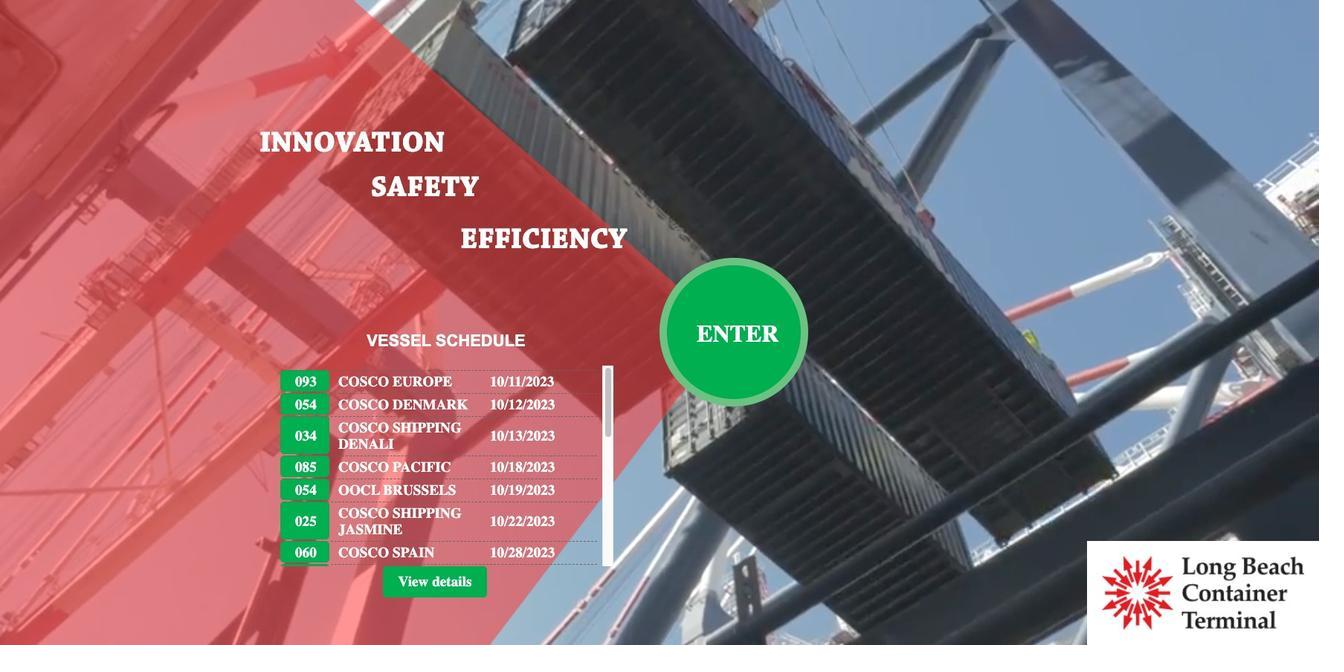 Task type: describe. For each thing, give the bounding box(es) containing it.
10/28/2023
[[490, 545, 555, 562]]

060
[[295, 545, 317, 562]]

denmark
[[393, 397, 468, 414]]

schedule
[[436, 332, 526, 350]]

10/13/2023
[[490, 428, 555, 445]]

brussels
[[383, 483, 456, 499]]

details
[[432, 574, 472, 591]]

view details link
[[383, 567, 487, 598]]

054 for oocl brussels
[[295, 483, 317, 499]]

10/30/2023
[[490, 568, 555, 585]]

oocl brussels
[[338, 483, 456, 499]]

10/11/2023
[[490, 374, 554, 391]]

cosco denmark
[[338, 397, 468, 414]]

054 for cosco denmark
[[295, 397, 317, 414]]

cosco for cosco shipping denali
[[338, 420, 389, 437]]

vessel schedule
[[367, 332, 526, 350]]

shipping for jasmine
[[393, 506, 462, 522]]

jasmine
[[338, 522, 403, 539]]

10/18/2023
[[490, 460, 555, 476]]

034
[[295, 428, 317, 445]]

shipping for denali
[[393, 420, 462, 437]]

efficiency
[[460, 226, 627, 256]]

cosco for cosco pacific
[[338, 460, 389, 476]]

europe
[[393, 374, 452, 391]]

vessel
[[367, 332, 431, 350]]

pacific
[[393, 460, 451, 476]]



Task type: vqa. For each thing, say whether or not it's contained in the screenshot.


Task type: locate. For each thing, give the bounding box(es) containing it.
10/22/2023
[[490, 514, 555, 530]]

10/12/2023
[[490, 397, 555, 414]]

malaysia
[[383, 568, 460, 585]]

oocl for oocl malaysia
[[338, 568, 380, 585]]

oocl down cosco spain
[[338, 568, 380, 585]]

054
[[295, 397, 317, 414], [295, 483, 317, 499]]

innovation
[[260, 129, 445, 159]]

cosco down cosco europe
[[338, 397, 389, 414]]

cosco shipping denali
[[338, 420, 462, 453]]

054 down 093
[[295, 397, 317, 414]]

1 054 from the top
[[295, 397, 317, 414]]

6 cosco from the top
[[338, 545, 389, 562]]

oocl
[[338, 483, 380, 499], [338, 568, 380, 585]]

093
[[295, 374, 317, 391]]

0 vertical spatial oocl
[[338, 483, 380, 499]]

safety
[[371, 174, 479, 204]]

shipping inside 'cosco shipping denali'
[[393, 420, 462, 437]]

1 vertical spatial oocl
[[338, 568, 380, 585]]

shipping
[[393, 420, 462, 437], [393, 506, 462, 522]]

oocl for oocl brussels
[[338, 483, 380, 499]]

0 vertical spatial shipping
[[393, 420, 462, 437]]

5 cosco from the top
[[338, 506, 389, 522]]

cosco shipping jasmine
[[338, 506, 462, 539]]

025
[[295, 514, 317, 530]]

shipping down the denmark
[[393, 420, 462, 437]]

enter
[[697, 321, 779, 348]]

oocl up jasmine
[[338, 483, 380, 499]]

085
[[295, 460, 317, 476]]

cosco down oocl brussels
[[338, 506, 389, 522]]

cosco pacific
[[338, 460, 451, 476]]

oocl malaysia
[[338, 568, 460, 585]]

cosco
[[338, 374, 389, 391], [338, 397, 389, 414], [338, 420, 389, 437], [338, 460, 389, 476], [338, 506, 389, 522], [338, 545, 389, 562]]

1 oocl from the top
[[338, 483, 380, 499]]

cosco spain
[[338, 545, 435, 562]]

2 054 from the top
[[295, 483, 317, 499]]

cosco inside cosco shipping jasmine
[[338, 506, 389, 522]]

view details
[[398, 574, 472, 591]]

view
[[398, 574, 429, 591]]

cosco for cosco shipping jasmine
[[338, 506, 389, 522]]

cosco inside 'cosco shipping denali'
[[338, 420, 389, 437]]

2 cosco from the top
[[338, 397, 389, 414]]

cosco down denali
[[338, 460, 389, 476]]

1 vertical spatial 054
[[295, 483, 317, 499]]

cosco for cosco spain
[[338, 545, 389, 562]]

1 vertical spatial shipping
[[393, 506, 462, 522]]

cosco up cosco denmark
[[338, 374, 389, 391]]

4 cosco from the top
[[338, 460, 389, 476]]

cosco down jasmine
[[338, 545, 389, 562]]

1 shipping from the top
[[393, 420, 462, 437]]

shipping down brussels at the left bottom of page
[[393, 506, 462, 522]]

cosco down cosco denmark
[[338, 420, 389, 437]]

1 cosco from the top
[[338, 374, 389, 391]]

shipping inside cosco shipping jasmine
[[393, 506, 462, 522]]

spain
[[393, 545, 435, 562]]

0 vertical spatial 054
[[295, 397, 317, 414]]

10/19/2023
[[490, 483, 555, 499]]

denali
[[338, 437, 394, 453]]

enter link
[[697, 321, 779, 348]]

3 cosco from the top
[[338, 420, 389, 437]]

cosco europe
[[338, 374, 452, 391]]

054 down 085
[[295, 483, 317, 499]]

cosco for cosco europe
[[338, 374, 389, 391]]

2 oocl from the top
[[338, 568, 380, 585]]

2 shipping from the top
[[393, 506, 462, 522]]

cosco for cosco denmark
[[338, 397, 389, 414]]



